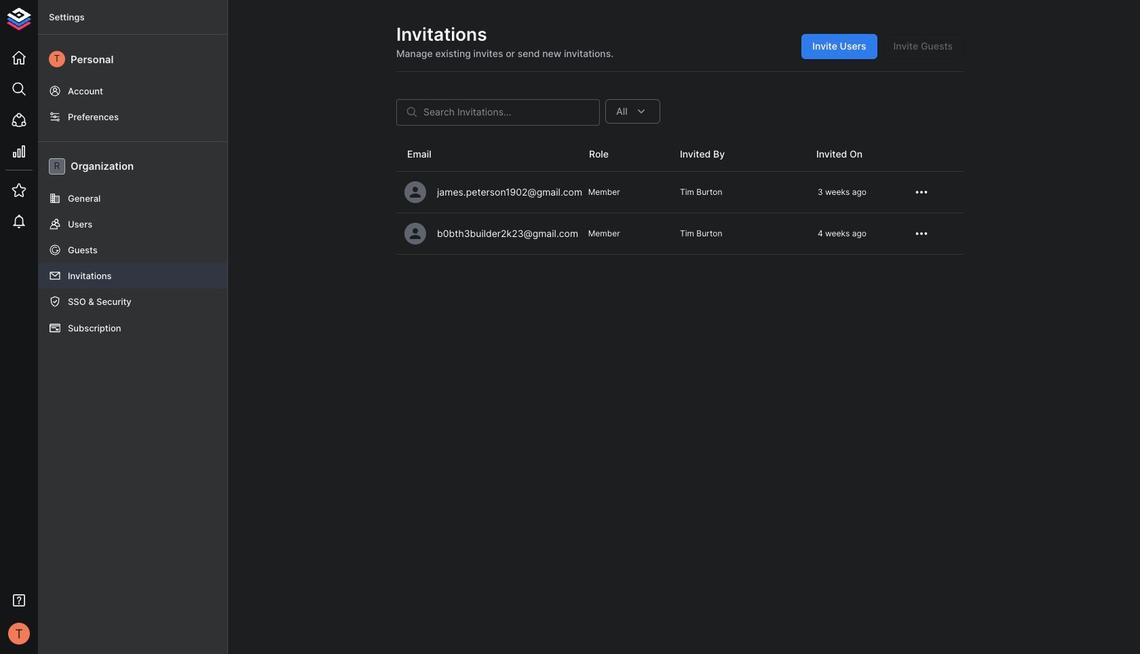 Task type: vqa. For each thing, say whether or not it's contained in the screenshot.
the Table of Contents image
no



Task type: locate. For each thing, give the bounding box(es) containing it.
Search Invitations... text field
[[424, 99, 600, 125]]



